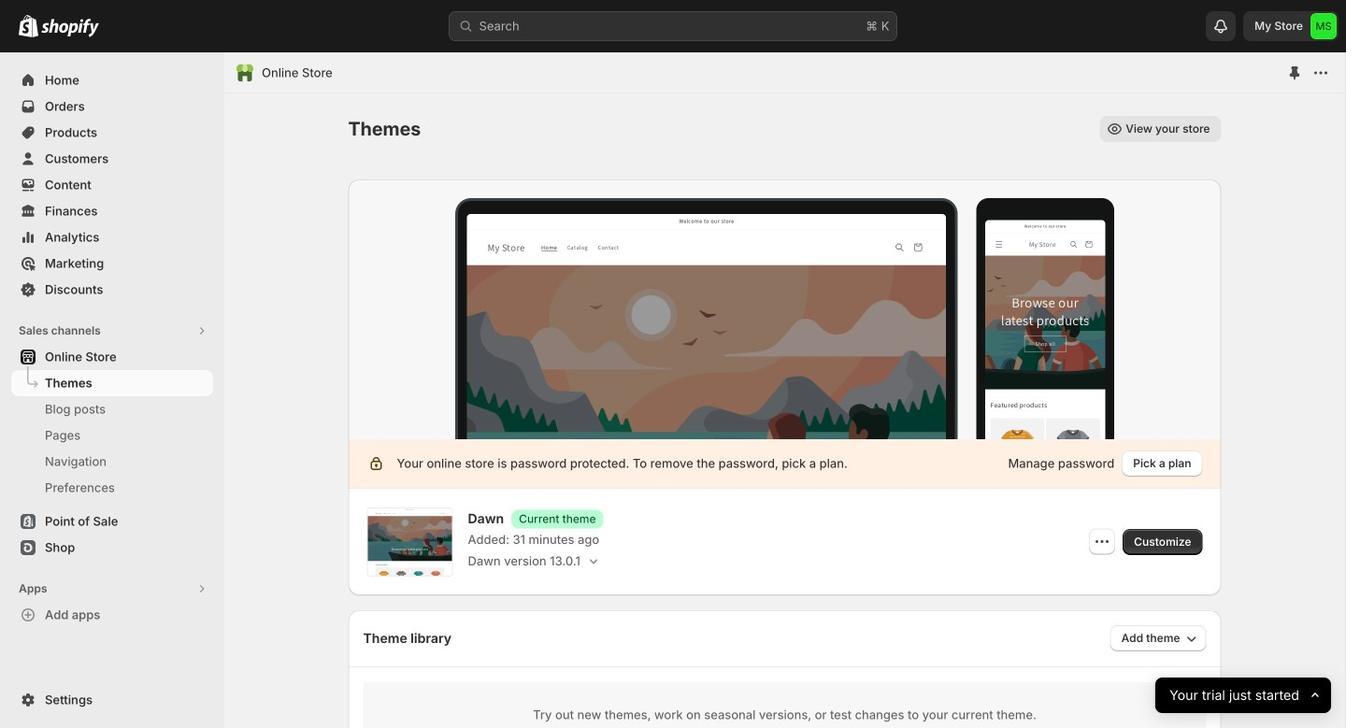 Task type: locate. For each thing, give the bounding box(es) containing it.
shopify image
[[19, 15, 38, 37], [41, 18, 99, 37]]

0 horizontal spatial shopify image
[[19, 15, 38, 37]]



Task type: describe. For each thing, give the bounding box(es) containing it.
my store image
[[1311, 13, 1338, 39]]

online store image
[[236, 64, 254, 82]]

1 horizontal spatial shopify image
[[41, 18, 99, 37]]



Task type: vqa. For each thing, say whether or not it's contained in the screenshot.
text field
no



